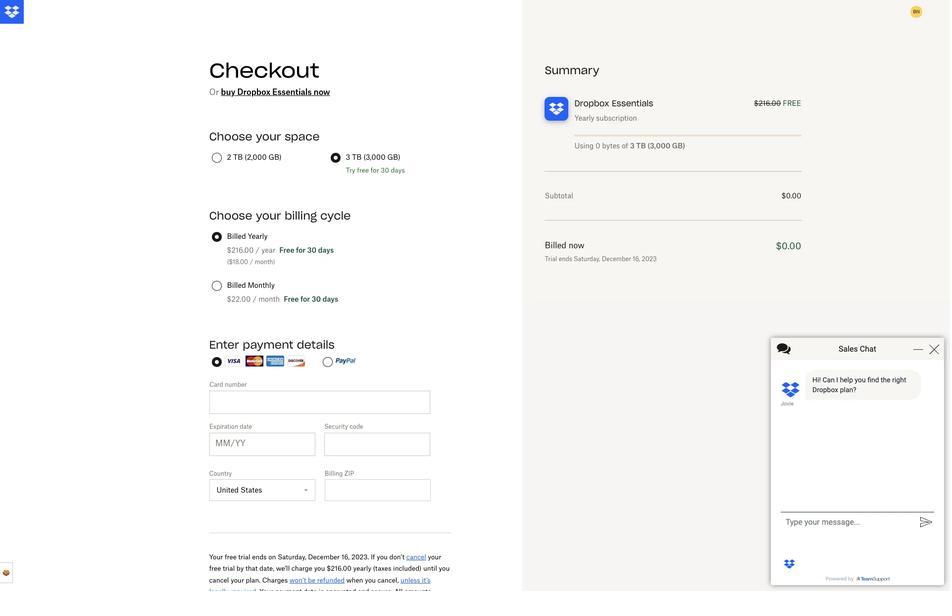 Task type: vqa. For each thing, say whether or not it's contained in the screenshot.
"All" inside the All files link
no



Task type: locate. For each thing, give the bounding box(es) containing it.
/ down billed monthly on the left of the page
[[253, 295, 257, 304]]

enter
[[209, 338, 239, 352]]

choose your billing cycle
[[209, 209, 351, 223]]

None radio
[[212, 358, 222, 367], [323, 358, 333, 367], [212, 358, 222, 367], [323, 358, 333, 367]]

0 horizontal spatial dropbox
[[237, 87, 271, 97]]

saturday, up we'll
[[278, 554, 306, 562]]

1 vertical spatial 16,
[[342, 554, 350, 562]]

december left the 2023
[[602, 256, 631, 263]]

0 vertical spatial now
[[314, 87, 330, 97]]

$216.00 left free
[[754, 99, 781, 107]]

1 vertical spatial essentials
[[612, 99, 654, 108]]

$216.00 up ($18.00
[[227, 246, 254, 255]]

1 horizontal spatial december
[[602, 256, 631, 263]]

choose for choose your billing cycle
[[209, 209, 252, 223]]

3 right 3 tb (3,000 gb) try free for 30 days radio
[[346, 153, 350, 161]]

0 vertical spatial /
[[256, 246, 260, 255]]

0 vertical spatial dropbox
[[237, 87, 271, 97]]

unless
[[401, 577, 420, 585]]

1 horizontal spatial 16,
[[633, 256, 640, 263]]

now
[[314, 87, 330, 97], [569, 241, 585, 251]]

your
[[256, 130, 281, 144], [256, 209, 281, 223], [428, 554, 441, 562], [231, 577, 244, 585]]

free inside "your free trial by that date, we'll charge you $216.00 yearly (taxes included) until you cancel your plan. charges"
[[209, 565, 221, 573]]

dropbox up yearly subscription
[[575, 99, 609, 108]]

included)
[[393, 565, 422, 573]]

2 vertical spatial $216.00
[[327, 565, 352, 573]]

ends for free
[[252, 554, 267, 562]]

free
[[279, 246, 294, 255], [284, 295, 299, 304]]

0 vertical spatial essentials
[[272, 87, 312, 97]]

if
[[371, 554, 375, 562]]

we'll
[[276, 565, 290, 573]]

1 horizontal spatial yearly
[[575, 114, 595, 122]]

($18.00
[[227, 259, 248, 266]]

0 horizontal spatial trial
[[223, 565, 235, 573]]

your up "required"
[[231, 577, 244, 585]]

1 horizontal spatial essentials
[[612, 99, 654, 108]]

free right your
[[225, 554, 237, 562]]

option group
[[208, 356, 453, 380]]

saturday, right trial
[[574, 256, 600, 263]]

1 horizontal spatial ends
[[559, 256, 572, 263]]

progress bar inside summary list
[[575, 135, 802, 137]]

free right year
[[279, 246, 294, 255]]

30 down the 'billing' at left
[[307, 246, 317, 255]]

2023
[[642, 256, 657, 263]]

until
[[423, 565, 437, 573]]

0 horizontal spatial ends
[[252, 554, 267, 562]]

essentials inside checkout or buy dropbox essentials now
[[272, 87, 312, 97]]

now inside checkout or buy dropbox essentials now
[[314, 87, 330, 97]]

0 horizontal spatial cancel
[[209, 577, 229, 585]]

ends
[[559, 256, 572, 263], [252, 554, 267, 562]]

1 horizontal spatial cancel
[[407, 554, 426, 562]]

date,
[[260, 565, 274, 573]]

your up the (2,000
[[256, 130, 281, 144]]

30 up details
[[312, 295, 321, 304]]

free inside $216.00 / year free for 30 days ($18.00 / month)
[[279, 246, 294, 255]]

choose for choose your space
[[209, 130, 252, 144]]

billed
[[227, 232, 246, 241], [545, 241, 567, 251], [227, 281, 246, 290]]

your free trial by that date, we'll charge you $216.00 yearly (taxes included) until you cancel your plan. charges
[[209, 554, 450, 585]]

0 horizontal spatial tb
[[233, 153, 243, 161]]

2 horizontal spatial tb
[[636, 142, 646, 150]]

that
[[246, 565, 258, 573]]

yearly subscription
[[575, 114, 637, 122]]

you right until
[[439, 565, 450, 573]]

unless it's legally required link
[[209, 577, 431, 592]]

$216.00 up won't be refunded when you cancel,
[[327, 565, 352, 573]]

1 vertical spatial 30
[[307, 246, 317, 255]]

16,
[[633, 256, 640, 263], [342, 554, 350, 562]]

trial for ends
[[238, 554, 250, 562]]

1 horizontal spatial 3
[[630, 142, 635, 150]]

december
[[602, 256, 631, 263], [308, 554, 340, 562]]

of
[[622, 142, 628, 150]]

dropbox down checkout
[[237, 87, 271, 97]]

december inside billed now trial ends saturday, december 16, 2023
[[602, 256, 631, 263]]

0 vertical spatial yearly
[[575, 114, 595, 122]]

cancel up included)
[[407, 554, 426, 562]]

days down cycle
[[318, 246, 334, 255]]

1 choose from the top
[[209, 130, 252, 144]]

1 vertical spatial $216.00
[[227, 246, 254, 255]]

for inside $216.00 / year free for 30 days ($18.00 / month)
[[296, 246, 306, 255]]

cancel
[[407, 554, 426, 562], [209, 577, 229, 585]]

$216.00 free
[[754, 99, 802, 107]]

0 vertical spatial $0.00
[[782, 192, 802, 200]]

$216.00 inside $216.00 / year free for 30 days ($18.00 / month)
[[227, 246, 254, 255]]

by
[[237, 565, 244, 573]]

billed inside billed now trial ends saturday, december 16, 2023
[[545, 241, 567, 251]]

zip
[[345, 471, 354, 478]]

free down your
[[209, 565, 221, 573]]

1 vertical spatial free
[[225, 554, 237, 562]]

0
[[596, 142, 600, 150]]

1 vertical spatial choose
[[209, 209, 252, 223]]

2 TB (2,000 GB) radio
[[212, 153, 222, 163]]

0 vertical spatial saturday,
[[574, 256, 600, 263]]

0 horizontal spatial gb)
[[269, 153, 282, 161]]

1 vertical spatial yearly
[[248, 232, 268, 241]]

16, left the "2023." in the bottom left of the page
[[342, 554, 350, 562]]

1 vertical spatial trial
[[223, 565, 235, 573]]

$22.00
[[227, 295, 251, 304]]

progress bar
[[575, 135, 802, 137]]

tb up try
[[352, 153, 362, 161]]

choose up 2
[[209, 130, 252, 144]]

won't be refunded link
[[290, 577, 345, 585]]

free for your free trial by that date, we'll charge you $216.00 yearly (taxes included) until you cancel your plan. charges
[[209, 565, 221, 573]]

1 horizontal spatial trial
[[238, 554, 250, 562]]

(2,000
[[245, 153, 267, 161]]

checkout or buy dropbox essentials now
[[209, 58, 330, 97]]

2 horizontal spatial free
[[357, 166, 369, 174]]

0 horizontal spatial saturday,
[[278, 554, 306, 562]]

choose up the 'billed yearly' option on the top of the page
[[209, 209, 252, 223]]

cycle
[[320, 209, 351, 223]]

saturday,
[[574, 256, 600, 263], [278, 554, 306, 562]]

0 vertical spatial ends
[[559, 256, 572, 263]]

1 vertical spatial free
[[284, 295, 299, 304]]

$216.00 for enter payment details
[[227, 246, 254, 255]]

billed for yearly
[[227, 232, 246, 241]]

trial
[[545, 256, 557, 263]]

for down "3 tb (3,000 gb)" at the top left
[[371, 166, 379, 174]]

trial inside "your free trial by that date, we'll charge you $216.00 yearly (taxes included) until you cancel your plan. charges"
[[223, 565, 235, 573]]

0 vertical spatial free
[[279, 246, 294, 255]]

refunded
[[317, 577, 345, 585]]

dropbox
[[237, 87, 271, 97], [575, 99, 609, 108]]

(3,000 right of
[[648, 142, 671, 150]]

billed monthly
[[227, 281, 275, 290]]

1 horizontal spatial free
[[225, 554, 237, 562]]

yearly up year
[[248, 232, 268, 241]]

/ left month)
[[250, 259, 253, 266]]

using 0 bytes of 3 tb (3,000 gb)
[[575, 142, 685, 150]]

gb) for 2 tb (2,000 gb)
[[269, 153, 282, 161]]

ends inside billed now trial ends saturday, december 16, 2023
[[559, 256, 572, 263]]

30 down "3 tb (3,000 gb)" at the top left
[[381, 166, 389, 174]]

3 right of
[[630, 142, 635, 150]]

1 vertical spatial for
[[296, 246, 306, 255]]

1 vertical spatial now
[[569, 241, 585, 251]]

$216.00 inside summary list
[[754, 99, 781, 107]]

cancel up legally
[[209, 577, 229, 585]]

days down "3 tb (3,000 gb)" at the top left
[[391, 166, 405, 174]]

days up details
[[323, 295, 338, 304]]

3
[[630, 142, 635, 150], [346, 153, 350, 161]]

$216.00 / year free for 30 days ($18.00 / month)
[[227, 246, 334, 266]]

(3,000 up try free for 30 days
[[364, 153, 386, 161]]

you down your free trial ends on saturday, december 16, 2023. if you don't cancel
[[314, 565, 325, 573]]

1 horizontal spatial (3,000
[[648, 142, 671, 150]]

0 horizontal spatial essentials
[[272, 87, 312, 97]]

0 vertical spatial free
[[357, 166, 369, 174]]

0 horizontal spatial 3
[[346, 153, 350, 161]]

30 for $22.00 / month free for 30 days
[[312, 295, 321, 304]]

2 vertical spatial 30
[[312, 295, 321, 304]]

1 vertical spatial december
[[308, 554, 340, 562]]

0 horizontal spatial yearly
[[248, 232, 268, 241]]

2 vertical spatial for
[[301, 295, 310, 304]]

2
[[227, 153, 231, 161]]

0 horizontal spatial now
[[314, 87, 330, 97]]

tb right 2
[[233, 153, 243, 161]]

1 vertical spatial cancel
[[209, 577, 229, 585]]

trial up by
[[238, 554, 250, 562]]

try free for 30 days
[[346, 166, 405, 174]]

ends left on
[[252, 554, 267, 562]]

for right year
[[296, 246, 306, 255]]

bn
[[913, 8, 920, 15]]

you right if
[[377, 554, 388, 562]]

0 horizontal spatial (3,000
[[364, 153, 386, 161]]

0 vertical spatial december
[[602, 256, 631, 263]]

1 vertical spatial saturday,
[[278, 554, 306, 562]]

be
[[308, 577, 316, 585]]

you
[[377, 554, 388, 562], [314, 565, 325, 573], [439, 565, 450, 573], [365, 577, 376, 585]]

yearly up using
[[575, 114, 595, 122]]

legally
[[209, 588, 229, 592]]

0 horizontal spatial $216.00
[[227, 246, 254, 255]]

1 vertical spatial billed
[[545, 241, 567, 251]]

2 vertical spatial /
[[253, 295, 257, 304]]

1 horizontal spatial tb
[[352, 153, 362, 161]]

30 inside $216.00 / year free for 30 days ($18.00 / month)
[[307, 246, 317, 255]]

0 vertical spatial for
[[371, 166, 379, 174]]

0 vertical spatial trial
[[238, 554, 250, 562]]

0 vertical spatial cancel
[[407, 554, 426, 562]]

trial
[[238, 554, 250, 562], [223, 565, 235, 573]]

paypal image
[[336, 358, 355, 366]]

Billed Yearly radio
[[212, 232, 222, 242]]

2 horizontal spatial gb)
[[672, 142, 685, 150]]

1 vertical spatial dropbox
[[575, 99, 609, 108]]

days for $216.00 / year free for 30 days ($18.00 / month)
[[318, 246, 334, 255]]

$216.00 for subtotal
[[754, 99, 781, 107]]

billed right the 'billed yearly' option on the top of the page
[[227, 232, 246, 241]]

0 vertical spatial days
[[391, 166, 405, 174]]

yearly
[[575, 114, 595, 122], [248, 232, 268, 241]]

essentials up subscription
[[612, 99, 654, 108]]

your
[[209, 554, 223, 562]]

2 horizontal spatial $216.00
[[754, 99, 781, 107]]

essentials down checkout
[[272, 87, 312, 97]]

for right month
[[301, 295, 310, 304]]

1 horizontal spatial gb)
[[387, 153, 401, 161]]

charges
[[262, 577, 288, 585]]

free right month
[[284, 295, 299, 304]]

/
[[256, 246, 260, 255], [250, 259, 253, 266], [253, 295, 257, 304]]

tb inside summary list
[[636, 142, 646, 150]]

2 vertical spatial free
[[209, 565, 221, 573]]

trial left by
[[223, 565, 235, 573]]

tb for 3 tb (3,000 gb)
[[352, 153, 362, 161]]

$216.00
[[754, 99, 781, 107], [227, 246, 254, 255], [327, 565, 352, 573]]

don't
[[390, 554, 405, 562]]

1 horizontal spatial saturday,
[[574, 256, 600, 263]]

0 vertical spatial 30
[[381, 166, 389, 174]]

choose
[[209, 130, 252, 144], [209, 209, 252, 223]]

tb right of
[[636, 142, 646, 150]]

it's
[[422, 577, 431, 585]]

billed yearly
[[227, 232, 268, 241]]

2 choose from the top
[[209, 209, 252, 223]]

subscription
[[596, 114, 637, 122]]

free
[[357, 166, 369, 174], [225, 554, 237, 562], [209, 565, 221, 573]]

(3,000
[[648, 142, 671, 150], [364, 153, 386, 161]]

ends right trial
[[559, 256, 572, 263]]

0 horizontal spatial free
[[209, 565, 221, 573]]

days inside $216.00 / year free for 30 days ($18.00 / month)
[[318, 246, 334, 255]]

0 vertical spatial $216.00
[[754, 99, 781, 107]]

1 vertical spatial /
[[250, 259, 253, 266]]

1 horizontal spatial now
[[569, 241, 585, 251]]

2 vertical spatial billed
[[227, 281, 246, 290]]

enter payment details
[[209, 338, 335, 352]]

free right try
[[357, 166, 369, 174]]

year
[[262, 246, 275, 255]]

2 vertical spatial days
[[323, 295, 338, 304]]

/ left year
[[256, 246, 260, 255]]

yearly inside summary list
[[575, 114, 595, 122]]

3 tb (3,000 gb)
[[346, 153, 401, 161]]

days
[[391, 166, 405, 174], [318, 246, 334, 255], [323, 295, 338, 304]]

1 horizontal spatial dropbox
[[575, 99, 609, 108]]

3 TB (3,000 GB) radio
[[331, 153, 341, 163]]

0 vertical spatial (3,000
[[648, 142, 671, 150]]

tb
[[636, 142, 646, 150], [233, 153, 243, 161], [352, 153, 362, 161]]

discover image
[[287, 356, 305, 367]]

dropbox essentials
[[575, 99, 654, 108]]

billed up $22.00
[[227, 281, 246, 290]]

visa image
[[225, 356, 242, 367]]

0 vertical spatial billed
[[227, 232, 246, 241]]

0 vertical spatial choose
[[209, 130, 252, 144]]

1 vertical spatial days
[[318, 246, 334, 255]]

1 vertical spatial 3
[[346, 153, 350, 161]]

gb)
[[672, 142, 685, 150], [269, 153, 282, 161], [387, 153, 401, 161]]

0 vertical spatial 3
[[630, 142, 635, 150]]

30 for $216.00 / year free for 30 days ($18.00 / month)
[[307, 246, 317, 255]]

cancel,
[[378, 577, 399, 585]]

december up won't be refunded link
[[308, 554, 340, 562]]

1 vertical spatial ends
[[252, 554, 267, 562]]

$0.00
[[782, 192, 802, 200], [776, 241, 802, 252]]

16, left the 2023
[[633, 256, 640, 263]]

0 vertical spatial 16,
[[633, 256, 640, 263]]

1 horizontal spatial $216.00
[[327, 565, 352, 573]]

billed up trial
[[545, 241, 567, 251]]



Task type: describe. For each thing, give the bounding box(es) containing it.
unless it's legally required
[[209, 577, 431, 592]]

essentials inside summary list
[[612, 99, 654, 108]]

mastercard image
[[245, 356, 263, 367]]

saturday, inside billed now trial ends saturday, december 16, 2023
[[574, 256, 600, 263]]

$216.00 inside "your free trial by that date, we'll charge you $216.00 yearly (taxes included) until you cancel your plan. charges"
[[327, 565, 352, 573]]

yearly
[[353, 565, 371, 573]]

bytes
[[602, 142, 620, 150]]

16, inside billed now trial ends saturday, december 16, 2023
[[633, 256, 640, 263]]

buy
[[221, 87, 235, 97]]

for for $216.00 / year free for 30 days ($18.00 / month)
[[296, 246, 306, 255]]

country
[[209, 471, 232, 478]]

1 vertical spatial (3,000
[[364, 153, 386, 161]]

your up billed yearly
[[256, 209, 281, 223]]

cancel inside "your free trial by that date, we'll charge you $216.00 yearly (taxes included) until you cancel your plan. charges"
[[209, 577, 229, 585]]

gb) for 3 tb (3,000 gb)
[[387, 153, 401, 161]]

required
[[231, 588, 256, 592]]

3 inside summary list
[[630, 142, 635, 150]]

free for free for 30 days
[[284, 295, 299, 304]]

billing zip
[[325, 471, 354, 478]]

subtotal
[[545, 192, 573, 200]]

your free trial ends on saturday, december 16, 2023. if you don't cancel
[[209, 554, 426, 562]]

free
[[783, 99, 802, 107]]

billed for monthly
[[227, 281, 246, 290]]

Billed Monthly radio
[[212, 281, 222, 291]]

tb for 2 tb (2,000 gb)
[[233, 153, 243, 161]]

ends for now
[[559, 256, 572, 263]]

choose your space
[[209, 130, 320, 144]]

dropbox inside summary list
[[575, 99, 609, 108]]

billed for now
[[545, 241, 567, 251]]

your up until
[[428, 554, 441, 562]]

0 horizontal spatial 16,
[[342, 554, 350, 562]]

2023.
[[351, 554, 369, 562]]

details
[[297, 338, 335, 352]]

billed now trial ends saturday, december 16, 2023
[[545, 241, 657, 263]]

1 vertical spatial $0.00
[[776, 241, 802, 252]]

billing
[[285, 209, 317, 223]]

gb) inside summary list
[[672, 142, 685, 150]]

summary
[[545, 63, 600, 77]]

try
[[346, 166, 355, 174]]

dropbox inside checkout or buy dropbox essentials now
[[237, 87, 271, 97]]

2 tb (2,000 gb)
[[227, 153, 282, 161]]

plan.
[[246, 577, 261, 585]]

free for try free for 30 days
[[357, 166, 369, 174]]

days for $22.00 / month free for 30 days
[[323, 295, 338, 304]]

won't
[[290, 577, 306, 585]]

when
[[347, 577, 363, 585]]

trial for by
[[223, 565, 235, 573]]

checkout
[[209, 58, 319, 83]]

free for your free trial ends on saturday, december 16, 2023. if you don't cancel
[[225, 554, 237, 562]]

(3,000 inside summary list
[[648, 142, 671, 150]]

on
[[269, 554, 276, 562]]

billing
[[325, 471, 343, 478]]

$22.00 / month free for 30 days
[[227, 295, 338, 304]]

payment
[[243, 338, 293, 352]]

Billing ZIP text field
[[325, 480, 431, 502]]

buy dropbox essentials now link
[[221, 87, 330, 97]]

bn button
[[909, 4, 925, 20]]

or
[[209, 87, 219, 97]]

month
[[259, 295, 280, 304]]

using
[[575, 142, 594, 150]]

won't be refunded when you cancel,
[[290, 577, 401, 585]]

/ for yearly
[[256, 246, 260, 255]]

/ for monthly
[[253, 295, 257, 304]]

cancel link
[[407, 554, 426, 562]]

for for $22.00 / month free for 30 days
[[301, 295, 310, 304]]

you down yearly
[[365, 577, 376, 585]]

free for ($18.00 / month)
[[279, 246, 294, 255]]

0 horizontal spatial december
[[308, 554, 340, 562]]

now inside billed now trial ends saturday, december 16, 2023
[[569, 241, 585, 251]]

space
[[285, 130, 320, 144]]

monthly
[[248, 281, 275, 290]]

amex image
[[266, 356, 284, 367]]

summary list
[[545, 63, 802, 264]]

charge
[[292, 565, 312, 573]]

(taxes
[[373, 565, 392, 573]]

month)
[[255, 259, 275, 266]]



